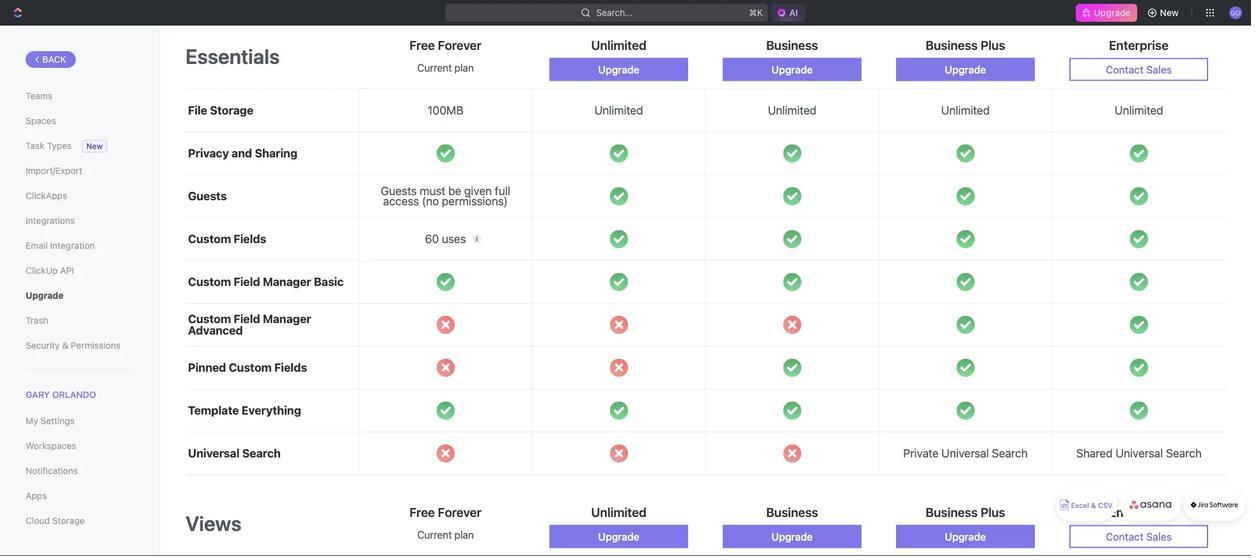 Task type: describe. For each thing, give the bounding box(es) containing it.
api
[[60, 265, 74, 276]]

types
[[47, 140, 72, 151]]

template everything
[[188, 404, 301, 417]]

search...
[[597, 7, 633, 18]]

free for views
[[410, 505, 435, 520]]

sales for essentials
[[1147, 63, 1172, 76]]

& for excel
[[1091, 501, 1097, 510]]

plan for essentials
[[455, 61, 474, 74]]

settings
[[41, 416, 75, 426]]

my settings
[[26, 416, 75, 426]]

60 uses
[[425, 232, 466, 246]]

task types
[[26, 140, 72, 151]]

go
[[1231, 9, 1241, 16]]

1 search from the left
[[242, 446, 281, 460]]

file storage
[[188, 103, 254, 117]]

business plus for essentials
[[926, 38, 1006, 53]]

notifications link
[[26, 460, 134, 482]]

access
[[383, 194, 419, 208]]

contact sales for views
[[1106, 531, 1172, 543]]

universal for shared universal search
[[1116, 446, 1164, 460]]

current plan for essentials
[[417, 61, 474, 74]]

close image for fields
[[610, 359, 628, 377]]

privacy
[[188, 146, 229, 160]]

shared universal search
[[1077, 446, 1202, 460]]

essentials
[[186, 44, 280, 68]]

my settings link
[[26, 410, 134, 432]]

workspaces
[[26, 441, 76, 451]]

basic
[[314, 275, 344, 289]]

search for private universal search
[[992, 446, 1028, 460]]

excel & csv link
[[1056, 489, 1117, 521]]

security & permissions link
[[26, 335, 134, 356]]

cloud
[[26, 516, 50, 526]]

permissions)
[[442, 194, 508, 208]]

100mb
[[428, 103, 464, 117]]

private universal search
[[904, 446, 1028, 460]]

sales for views
[[1147, 531, 1172, 543]]

field for advanced
[[234, 312, 260, 326]]

1 horizontal spatial fields
[[275, 361, 307, 374]]

spaces
[[26, 115, 56, 126]]

plus for views
[[981, 505, 1006, 520]]

ai
[[790, 7, 798, 18]]

& for security
[[62, 340, 68, 351]]

guests must be given full access (no permissions)
[[381, 184, 510, 208]]

60
[[425, 232, 439, 246]]

clickapps
[[26, 190, 67, 201]]

go button
[[1226, 3, 1247, 23]]

given
[[464, 184, 492, 198]]

⌘k
[[749, 7, 763, 18]]

close image for manager
[[610, 316, 628, 334]]

pinned
[[188, 361, 226, 374]]

shared
[[1077, 446, 1113, 460]]

custom for custom fields
[[188, 232, 231, 246]]

must
[[420, 184, 446, 198]]

advanced
[[188, 324, 243, 337]]

manager for advanced
[[263, 312, 311, 326]]

ai button
[[772, 4, 806, 22]]

clickapps link
[[26, 185, 134, 207]]

notifications
[[26, 466, 78, 476]]

everything
[[242, 404, 301, 417]]

free forever for views
[[410, 505, 482, 520]]

close image for universal search
[[437, 444, 455, 463]]

integrations link
[[26, 210, 134, 232]]

gary
[[26, 389, 50, 400]]

my
[[26, 416, 38, 426]]

0 vertical spatial upgrade link
[[1077, 4, 1137, 22]]

security
[[26, 340, 60, 351]]

current for views
[[417, 529, 452, 541]]

email integration link
[[26, 235, 134, 257]]

new inside button
[[1161, 7, 1179, 18]]

close image for pinned custom fields
[[437, 359, 455, 377]]

task
[[26, 140, 44, 151]]

universal search
[[188, 446, 281, 460]]

security & permissions
[[26, 340, 121, 351]]

back
[[42, 54, 66, 65]]

apps link
[[26, 485, 134, 507]]

private
[[904, 446, 939, 460]]

new button
[[1143, 3, 1187, 23]]

workspaces link
[[26, 435, 134, 457]]

contact for essentials
[[1106, 63, 1144, 76]]

file
[[188, 103, 207, 117]]

1 vertical spatial upgrade link
[[26, 285, 134, 307]]

views
[[186, 511, 242, 535]]

uses
[[442, 232, 466, 246]]

(no
[[422, 194, 439, 208]]

permissions
[[71, 340, 121, 351]]



Task type: vqa. For each thing, say whether or not it's contained in the screenshot.
first free from the bottom of the page
yes



Task type: locate. For each thing, give the bounding box(es) containing it.
0 horizontal spatial search
[[242, 446, 281, 460]]

0 vertical spatial plan
[[455, 61, 474, 74]]

import/export link
[[26, 160, 134, 182]]

guests left (no
[[381, 184, 417, 198]]

0 horizontal spatial upgrade link
[[26, 285, 134, 307]]

0 vertical spatial sales
[[1147, 63, 1172, 76]]

close image
[[610, 316, 628, 334], [783, 316, 802, 334], [610, 359, 628, 377]]

0 horizontal spatial guests
[[188, 189, 227, 203]]

storage inside cloud storage link
[[52, 516, 85, 526]]

0 vertical spatial forever
[[438, 38, 482, 53]]

1 current from the top
[[417, 61, 452, 74]]

contact sales button down csv
[[1070, 525, 1209, 548]]

1 forever from the top
[[438, 38, 482, 53]]

trash link
[[26, 310, 134, 331]]

2 enterprise from the top
[[1110, 505, 1169, 520]]

1 horizontal spatial guests
[[381, 184, 417, 198]]

2 free forever from the top
[[410, 505, 482, 520]]

2 plus from the top
[[981, 505, 1006, 520]]

storage right file
[[210, 103, 254, 117]]

plus for essentials
[[981, 38, 1006, 53]]

2 field from the top
[[234, 312, 260, 326]]

full
[[495, 184, 510, 198]]

1 contact from the top
[[1106, 63, 1144, 76]]

trash
[[26, 315, 48, 326]]

field for basic
[[234, 275, 260, 289]]

manager
[[263, 275, 311, 289], [263, 312, 311, 326]]

business plus
[[926, 38, 1006, 53], [926, 505, 1006, 520]]

2 contact sales button from the top
[[1070, 525, 1209, 548]]

2 plan from the top
[[455, 529, 474, 541]]

clickup
[[26, 265, 58, 276]]

contact
[[1106, 63, 1144, 76], [1106, 531, 1144, 543]]

template
[[188, 404, 239, 417]]

1 horizontal spatial &
[[1091, 501, 1097, 510]]

guests inside guests must be given full access (no permissions)
[[381, 184, 417, 198]]

1 vertical spatial sales
[[1147, 531, 1172, 543]]

manager down the "custom field manager basic" on the left
[[263, 312, 311, 326]]

plus
[[981, 38, 1006, 53], [981, 505, 1006, 520]]

free forever
[[410, 38, 482, 53], [410, 505, 482, 520]]

cloud storage
[[26, 516, 85, 526]]

1 horizontal spatial search
[[992, 446, 1028, 460]]

1 business plus from the top
[[926, 38, 1006, 53]]

fields up the "custom field manager basic" on the left
[[234, 232, 266, 246]]

3 universal from the left
[[1116, 446, 1164, 460]]

1 plus from the top
[[981, 38, 1006, 53]]

1 vertical spatial contact
[[1106, 531, 1144, 543]]

plan for views
[[455, 529, 474, 541]]

orlando
[[52, 389, 96, 400]]

excel
[[1071, 501, 1090, 510]]

business plus for views
[[926, 505, 1006, 520]]

1 vertical spatial contact sales button
[[1070, 525, 1209, 548]]

enterprise
[[1110, 38, 1169, 53], [1110, 505, 1169, 520]]

cloud storage link
[[26, 510, 134, 532]]

spaces link
[[26, 110, 134, 132]]

0 vertical spatial current
[[417, 61, 452, 74]]

1 vertical spatial enterprise
[[1110, 505, 1169, 520]]

1 vertical spatial free
[[410, 505, 435, 520]]

2 universal from the left
[[942, 446, 989, 460]]

1 vertical spatial storage
[[52, 516, 85, 526]]

0 vertical spatial business plus
[[926, 38, 1006, 53]]

0 horizontal spatial &
[[62, 340, 68, 351]]

& right security
[[62, 340, 68, 351]]

contact sales down csv
[[1106, 531, 1172, 543]]

0 vertical spatial free
[[410, 38, 435, 53]]

1 enterprise from the top
[[1110, 38, 1169, 53]]

be
[[448, 184, 462, 198]]

2 contact sales from the top
[[1106, 531, 1172, 543]]

contact for views
[[1106, 531, 1144, 543]]

manager left basic
[[263, 275, 311, 289]]

1 vertical spatial &
[[1091, 501, 1097, 510]]

contact sales button for views
[[1070, 525, 1209, 548]]

csv
[[1099, 501, 1113, 510]]

close image
[[437, 316, 455, 334], [437, 359, 455, 377], [437, 444, 455, 463], [610, 444, 628, 463], [783, 444, 802, 463]]

email
[[26, 240, 48, 251]]

1 horizontal spatial new
[[1161, 7, 1179, 18]]

excel & csv
[[1071, 501, 1113, 510]]

0 horizontal spatial new
[[86, 142, 103, 151]]

current plan
[[417, 61, 474, 74], [417, 529, 474, 541]]

1 horizontal spatial universal
[[942, 446, 989, 460]]

1 vertical spatial current plan
[[417, 529, 474, 541]]

forever for views
[[438, 505, 482, 520]]

0 vertical spatial enterprise
[[1110, 38, 1169, 53]]

1 sales from the top
[[1147, 63, 1172, 76]]

upgrade link left new button
[[1077, 4, 1137, 22]]

enterprise down shared universal search
[[1110, 505, 1169, 520]]

1 vertical spatial free forever
[[410, 505, 482, 520]]

current plan for views
[[417, 529, 474, 541]]

2 current plan from the top
[[417, 529, 474, 541]]

free forever for essentials
[[410, 38, 482, 53]]

import/export
[[26, 165, 82, 176]]

1 vertical spatial field
[[234, 312, 260, 326]]

2 search from the left
[[992, 446, 1028, 460]]

enterprise down new button
[[1110, 38, 1169, 53]]

1 horizontal spatial upgrade link
[[1077, 4, 1137, 22]]

0 vertical spatial contact sales
[[1106, 63, 1172, 76]]

0 vertical spatial field
[[234, 275, 260, 289]]

forever
[[438, 38, 482, 53], [438, 505, 482, 520]]

storage down apps link
[[52, 516, 85, 526]]

1 vertical spatial plus
[[981, 505, 1006, 520]]

1 contact sales button from the top
[[1070, 58, 1209, 81]]

and
[[232, 146, 252, 160]]

1 free forever from the top
[[410, 38, 482, 53]]

universal down template
[[188, 446, 240, 460]]

teams
[[26, 91, 52, 101]]

universal right private
[[942, 446, 989, 460]]

1 vertical spatial plan
[[455, 529, 474, 541]]

1 horizontal spatial storage
[[210, 103, 254, 117]]

2 current from the top
[[417, 529, 452, 541]]

2 horizontal spatial universal
[[1116, 446, 1164, 460]]

contact sales for essentials
[[1106, 63, 1172, 76]]

1 universal from the left
[[188, 446, 240, 460]]

custom fields
[[188, 232, 266, 246]]

upgrade button
[[550, 58, 688, 81], [723, 58, 862, 81], [897, 58, 1035, 81], [550, 525, 688, 548], [723, 525, 862, 548], [897, 525, 1035, 548]]

1 vertical spatial manager
[[263, 312, 311, 326]]

search for shared universal search
[[1166, 446, 1202, 460]]

0 vertical spatial contact sales button
[[1070, 58, 1209, 81]]

0 horizontal spatial storage
[[52, 516, 85, 526]]

storage
[[210, 103, 254, 117], [52, 516, 85, 526]]

custom for custom field manager basic
[[188, 275, 231, 289]]

universal for private universal search
[[942, 446, 989, 460]]

field up custom field manager advanced
[[234, 275, 260, 289]]

upgrade link down clickup api link
[[26, 285, 134, 307]]

1 field from the top
[[234, 275, 260, 289]]

free
[[410, 38, 435, 53], [410, 505, 435, 520]]

1 vertical spatial contact sales
[[1106, 531, 1172, 543]]

&
[[62, 340, 68, 351], [1091, 501, 1097, 510]]

guests
[[381, 184, 417, 198], [188, 189, 227, 203]]

integration
[[50, 240, 95, 251]]

1 current plan from the top
[[417, 61, 474, 74]]

fields up the everything
[[275, 361, 307, 374]]

2 business plus from the top
[[926, 505, 1006, 520]]

privacy and sharing
[[188, 146, 298, 160]]

custom field manager advanced
[[188, 312, 311, 337]]

1 vertical spatial forever
[[438, 505, 482, 520]]

pinned custom fields
[[188, 361, 307, 374]]

contact sales button down new button
[[1070, 58, 1209, 81]]

3 search from the left
[[1166, 446, 1202, 460]]

unlimited
[[591, 38, 647, 53], [595, 103, 643, 117], [768, 103, 817, 117], [942, 103, 990, 117], [1115, 103, 1164, 117], [591, 505, 647, 520]]

fields
[[234, 232, 266, 246], [275, 361, 307, 374]]

0 horizontal spatial fields
[[234, 232, 266, 246]]

manager for basic
[[263, 275, 311, 289]]

0 vertical spatial storage
[[210, 103, 254, 117]]

custom for custom field manager advanced
[[188, 312, 231, 326]]

contact sales down new button
[[1106, 63, 1172, 76]]

current
[[417, 61, 452, 74], [417, 529, 452, 541]]

contact sales button
[[1070, 58, 1209, 81], [1070, 525, 1209, 548]]

check image
[[437, 144, 455, 162], [610, 144, 628, 162], [783, 144, 802, 162], [957, 144, 975, 162], [610, 187, 628, 205], [783, 187, 802, 205], [957, 187, 975, 205], [610, 230, 628, 248], [783, 230, 802, 248], [437, 273, 455, 291], [610, 273, 628, 291], [957, 273, 975, 291], [1130, 273, 1149, 291], [1130, 316, 1149, 334], [957, 359, 975, 377], [1130, 359, 1149, 377], [610, 401, 628, 420], [783, 401, 802, 420], [1130, 401, 1149, 420]]

1 vertical spatial current
[[417, 529, 452, 541]]

storage for cloud storage
[[52, 516, 85, 526]]

1 manager from the top
[[263, 275, 311, 289]]

guests down privacy
[[188, 189, 227, 203]]

apps
[[26, 491, 47, 501]]

plan
[[455, 61, 474, 74], [455, 529, 474, 541]]

forever for essentials
[[438, 38, 482, 53]]

0 vertical spatial &
[[62, 340, 68, 351]]

0 vertical spatial free forever
[[410, 38, 482, 53]]

universal
[[188, 446, 240, 460], [942, 446, 989, 460], [1116, 446, 1164, 460]]

0 vertical spatial manager
[[263, 275, 311, 289]]

0 vertical spatial fields
[[234, 232, 266, 246]]

field
[[234, 275, 260, 289], [234, 312, 260, 326]]

0 vertical spatial contact
[[1106, 63, 1144, 76]]

guests for guests
[[188, 189, 227, 203]]

0 horizontal spatial universal
[[188, 446, 240, 460]]

clickup api link
[[26, 260, 134, 282]]

search
[[242, 446, 281, 460], [992, 446, 1028, 460], [1166, 446, 1202, 460]]

enterprise for views
[[1110, 505, 1169, 520]]

custom field manager basic
[[188, 275, 344, 289]]

0 vertical spatial plus
[[981, 38, 1006, 53]]

1 vertical spatial business plus
[[926, 505, 1006, 520]]

1 vertical spatial new
[[86, 142, 103, 151]]

teams link
[[26, 85, 134, 107]]

custom
[[188, 232, 231, 246], [188, 275, 231, 289], [188, 312, 231, 326], [229, 361, 272, 374]]

back link
[[26, 51, 76, 68]]

current for essentials
[[417, 61, 452, 74]]

1 free from the top
[[410, 38, 435, 53]]

upgrade
[[1094, 7, 1131, 18], [598, 63, 640, 76], [772, 63, 813, 76], [945, 63, 987, 76], [26, 290, 64, 301], [598, 531, 640, 543], [772, 531, 813, 543], [945, 531, 987, 543]]

sales
[[1147, 63, 1172, 76], [1147, 531, 1172, 543]]

manager inside custom field manager advanced
[[263, 312, 311, 326]]

field down the "custom field manager basic" on the left
[[234, 312, 260, 326]]

1 contact sales from the top
[[1106, 63, 1172, 76]]

gary orlando
[[26, 389, 96, 400]]

clickup api
[[26, 265, 74, 276]]

0 vertical spatial new
[[1161, 7, 1179, 18]]

2 sales from the top
[[1147, 531, 1172, 543]]

integrations
[[26, 215, 75, 226]]

1 plan from the top
[[455, 61, 474, 74]]

storage for file storage
[[210, 103, 254, 117]]

2 forever from the top
[[438, 505, 482, 520]]

2 free from the top
[[410, 505, 435, 520]]

field inside custom field manager advanced
[[234, 312, 260, 326]]

universal right shared
[[1116, 446, 1164, 460]]

custom inside custom field manager advanced
[[188, 312, 231, 326]]

check image
[[1130, 144, 1149, 162], [1130, 187, 1149, 205], [957, 230, 975, 248], [1130, 230, 1149, 248], [783, 273, 802, 291], [957, 316, 975, 334], [783, 359, 802, 377], [437, 401, 455, 420], [957, 401, 975, 420]]

2 horizontal spatial search
[[1166, 446, 1202, 460]]

2 contact from the top
[[1106, 531, 1144, 543]]

contact sales
[[1106, 63, 1172, 76], [1106, 531, 1172, 543]]

email integration
[[26, 240, 95, 251]]

1 vertical spatial fields
[[275, 361, 307, 374]]

enterprise for essentials
[[1110, 38, 1169, 53]]

contact sales button for essentials
[[1070, 58, 1209, 81]]

guests for guests must be given full access (no permissions)
[[381, 184, 417, 198]]

2 manager from the top
[[263, 312, 311, 326]]

free for essentials
[[410, 38, 435, 53]]

0 vertical spatial current plan
[[417, 61, 474, 74]]

sharing
[[255, 146, 298, 160]]

close image for custom field manager advanced
[[437, 316, 455, 334]]

& left csv
[[1091, 501, 1097, 510]]



